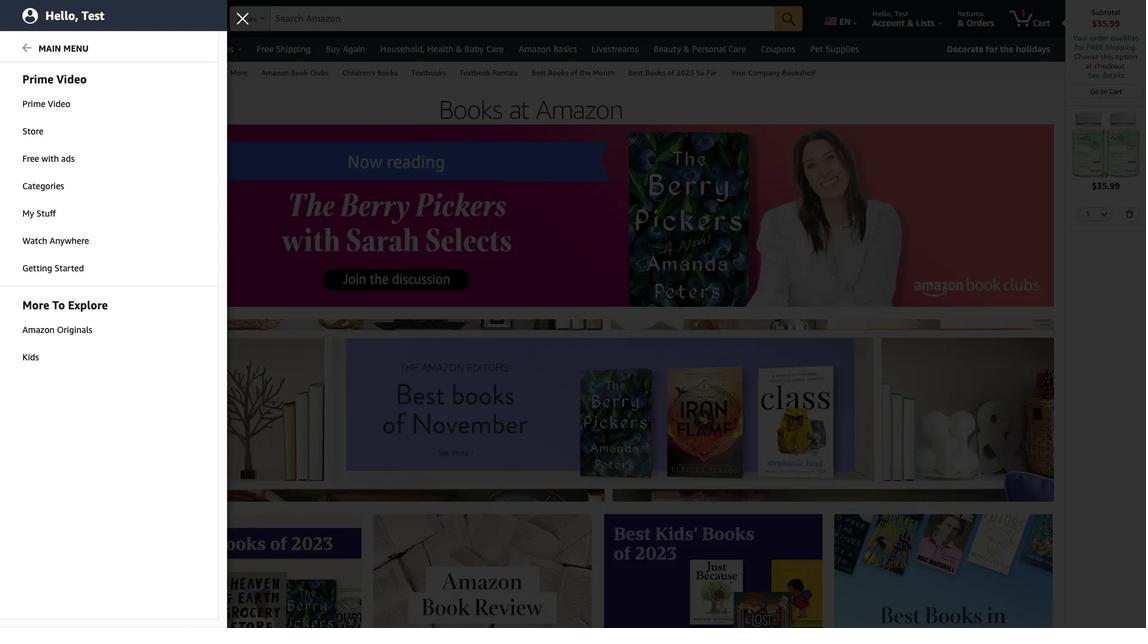 Task type: vqa. For each thing, say whether or not it's contained in the screenshot.
Add
no



Task type: locate. For each thing, give the bounding box(es) containing it.
hello, inside navigation navigation
[[873, 9, 893, 18]]

pet supplies
[[811, 44, 859, 54]]

of right stuff
[[57, 208, 64, 217]]

children's books link down back to school books link at the left top
[[17, 185, 73, 194]]

books down school
[[52, 185, 73, 194]]

picks up black
[[49, 230, 67, 239]]

care right baby
[[486, 44, 504, 54]]

for right 'decorate'
[[986, 44, 998, 54]]

1 vertical spatial book
[[47, 319, 64, 327]]

your company bookshelf
[[731, 68, 816, 77]]

your
[[1073, 33, 1089, 42], [731, 68, 747, 77]]

beauty & personal care link
[[646, 40, 754, 58]]

hello, right en
[[873, 9, 893, 18]]

with
[[42, 153, 59, 164], [37, 264, 51, 273]]

0 horizontal spatial read
[[17, 264, 35, 273]]

getting started link
[[0, 255, 218, 281]]

your left order
[[1073, 33, 1089, 42]]

decorate for the holidays link
[[942, 41, 1056, 57]]

2 vertical spatial book
[[17, 352, 34, 361]]

0 horizontal spatial your
[[731, 68, 747, 77]]

book up from
[[17, 352, 34, 361]]

household, health & baby care link
[[373, 40, 512, 58]]

your inside 'link'
[[731, 68, 747, 77]]

amazon inside amazon basics 'link'
[[519, 44, 551, 54]]

children's down back
[[17, 185, 50, 194]]

None submit
[[775, 6, 803, 31]]

search
[[86, 68, 109, 77]]

amazon
[[519, 44, 551, 54], [261, 68, 289, 77], [17, 319, 45, 327], [22, 324, 55, 335], [17, 330, 45, 339]]

month inside navigation navigation
[[593, 68, 615, 77]]

go to cart
[[1091, 87, 1123, 95]]

free inside free shipping link
[[257, 44, 274, 54]]

beauty
[[654, 44, 681, 54]]

best down the livestreams link
[[629, 68, 643, 77]]

1 vertical spatial with
[[37, 264, 51, 273]]

0 vertical spatial free
[[257, 44, 274, 54]]

hello, test up the menu
[[45, 8, 104, 22]]

0 vertical spatial $35.99
[[1092, 18, 1120, 29]]

1 vertical spatial the
[[580, 68, 591, 77]]

0 vertical spatial book
[[291, 68, 308, 77]]

1 vertical spatial cart
[[1110, 87, 1123, 95]]

for left "free"
[[1075, 42, 1085, 52]]

0 horizontal spatial more
[[11, 294, 31, 303]]

0 horizontal spatial far
[[95, 219, 107, 228]]

0 horizontal spatial care
[[486, 44, 504, 54]]

pride
[[53, 264, 70, 273]]

none submit inside books 'search field'
[[775, 6, 803, 31]]

supplies
[[826, 44, 859, 54]]

0 vertical spatial picks
[[49, 230, 67, 239]]

livestreams link
[[585, 40, 646, 58]]

anywhere
[[50, 235, 89, 246]]

more up 100
[[11, 294, 31, 303]]

best down amazon basics 'link' at top
[[532, 68, 546, 77]]

book inside book club picks from page to screen
[[17, 352, 34, 361]]

best
[[182, 68, 197, 77], [532, 68, 546, 77], [629, 68, 643, 77], [17, 208, 32, 217], [17, 219, 32, 228]]

account & lists
[[872, 17, 935, 28]]

2023 up anywhere
[[66, 219, 82, 228]]

1 horizontal spatial hello,
[[873, 9, 893, 18]]

0 vertical spatial deals
[[87, 44, 109, 54]]

more right sellers
[[230, 68, 248, 77]]

children's inside 'link'
[[342, 68, 375, 77]]

deals in books link
[[17, 275, 67, 284]]

in up back to school books link at the left top
[[40, 163, 46, 172]]

books down getting started
[[46, 275, 67, 284]]

best books of 2023 image
[[143, 514, 362, 628]]

at
[[1086, 61, 1093, 70]]

best books of the month link down basics
[[525, 62, 622, 82]]

best books of 2023 so far link up "watch anywhere"
[[17, 219, 107, 228]]

children's books link down again
[[336, 62, 405, 82]]

1 vertical spatial month
[[78, 208, 99, 217]]

best books of november image
[[143, 319, 1054, 501]]

best books in top categories image
[[835, 514, 1053, 628]]

video
[[56, 72, 87, 86]]

pet supplies link
[[803, 40, 867, 58]]

the right stuff
[[66, 208, 76, 217]]

the left holidays
[[1001, 44, 1014, 54]]

& left lists
[[908, 17, 914, 28]]

1 horizontal spatial your
[[1073, 33, 1089, 42]]

1 vertical spatial more
[[11, 294, 31, 303]]

books down celebrity
[[17, 242, 38, 250]]

facebook
[[80, 330, 113, 339]]

1 horizontal spatial the
[[580, 68, 591, 77]]

& for returns
[[958, 17, 964, 28]]

0 vertical spatial the
[[1001, 44, 1014, 54]]

books down basics
[[548, 68, 569, 77]]

care right personal
[[729, 44, 746, 54]]

free left shipping
[[257, 44, 274, 54]]

0 vertical spatial with
[[42, 153, 59, 164]]

the down the livestreams link
[[580, 68, 591, 77]]

textbooks link
[[405, 62, 453, 82]]

0 horizontal spatial so
[[84, 219, 93, 228]]

of for best books of the month best books of 2023 so far celebrity picks books by black writers
[[57, 208, 64, 217]]

1 vertical spatial deals
[[17, 275, 37, 284]]

best kids' books of 2023 image
[[604, 514, 823, 628]]

0 horizontal spatial children's books link
[[17, 185, 73, 194]]

1 vertical spatial far
[[95, 219, 107, 228]]

best for best sellers & more
[[182, 68, 197, 77]]

hello, up main menu
[[45, 8, 78, 22]]

picks inside book club picks from page to screen
[[54, 352, 72, 361]]

best down my
[[17, 219, 32, 228]]

1 horizontal spatial 1
[[1086, 210, 1090, 218]]

for inside decorate for the holidays link
[[986, 44, 998, 54]]

2023 down "beauty & personal care" link
[[677, 68, 694, 77]]

in down read with pride "link"
[[39, 275, 44, 284]]

far inside navigation navigation
[[707, 68, 717, 77]]

1 horizontal spatial children's books link
[[336, 62, 405, 82]]

hello, test
[[45, 8, 104, 22], [873, 9, 909, 18]]

books down beauty
[[645, 68, 666, 77]]

month down categories link
[[78, 208, 99, 217]]

decorate for the holidays
[[947, 44, 1051, 54]]

0 vertical spatial best books of the month link
[[525, 62, 622, 82]]

books in spanish link
[[17, 163, 75, 172]]

the for best books of the month best books of 2023 so far celebrity picks books by black writers
[[66, 208, 76, 217]]

1 horizontal spatial month
[[593, 68, 615, 77]]

best books of 2023 so far link down beauty
[[622, 62, 724, 82]]

deals down 'getting'
[[17, 275, 37, 284]]

1 vertical spatial children's books link
[[17, 185, 73, 194]]

stuff
[[36, 208, 56, 218]]

books down household,
[[377, 68, 398, 77]]

deals inside read with pride deals in books
[[17, 275, 37, 284]]

categories link
[[0, 173, 218, 199]]

in right store
[[44, 127, 51, 136]]

month for best books of the month best books of 2023 so far celebrity picks books by black writers
[[78, 208, 99, 217]]

free for free shipping
[[257, 44, 274, 54]]

month down the livestreams link
[[593, 68, 615, 77]]

amazon inside amazon originals link
[[22, 324, 55, 335]]

Search Amazon text field
[[270, 7, 775, 30]]

1 horizontal spatial 2023
[[677, 68, 694, 77]]

1 vertical spatial best books of 2023 so far link
[[17, 219, 107, 228]]

in inside read with pride deals in books
[[39, 275, 44, 284]]

1 horizontal spatial deals
[[87, 44, 109, 54]]

0 horizontal spatial test
[[82, 8, 104, 22]]

the
[[1001, 44, 1014, 54], [580, 68, 591, 77], [66, 208, 76, 217]]

coming soon link
[[11, 612, 64, 622]]

to
[[136, 9, 144, 18], [1101, 87, 1108, 95], [36, 174, 42, 183], [52, 298, 65, 312], [55, 307, 61, 316], [56, 364, 63, 372]]

1 horizontal spatial read
[[63, 307, 81, 316]]

amazon image
[[14, 11, 74, 30]]

& inside returns & orders
[[958, 17, 964, 28]]

1 vertical spatial read
[[63, 307, 81, 316]]

picks up from page to screen link
[[54, 352, 72, 361]]

1 horizontal spatial best books of 2023 so far link
[[622, 62, 724, 82]]

books right my
[[34, 208, 55, 217]]

clubs
[[310, 68, 329, 77]]

coq10 600mg softgels | high absorption coq10 ubiquinol supplement | reduced form enhanced with vitamin e &amp; omega 3 6 9 | antioxidant powerhouse good for health | 120 softgels image
[[1072, 111, 1140, 180]]

books%20at%20amazon image
[[271, 91, 794, 124]]

spanish
[[48, 163, 75, 172]]

dropdown image
[[1102, 211, 1108, 216]]

1 vertical spatial so
[[84, 219, 93, 228]]

hispanic
[[17, 152, 46, 161]]

0 horizontal spatial 2023
[[66, 219, 82, 228]]

navigation navigation
[[0, 0, 1147, 628]]

all
[[29, 44, 40, 54]]

read inside read with pride deals in books
[[17, 264, 35, 273]]

2 vertical spatial the
[[66, 208, 76, 217]]

best left stuff
[[17, 208, 32, 217]]

books up back
[[17, 163, 38, 172]]

0 horizontal spatial best books of the month link
[[17, 208, 99, 217]]

amazon for amazon originals
[[22, 324, 55, 335]]

children's down again
[[342, 68, 375, 77]]

best books of the month link
[[525, 62, 622, 82], [17, 208, 99, 217]]

hello, test left lists
[[873, 9, 909, 18]]

0 horizontal spatial month
[[78, 208, 99, 217]]

cart down details
[[1110, 87, 1123, 95]]

household, health & baby care
[[380, 44, 504, 54]]

free up back
[[22, 153, 39, 164]]

books inside 'search field'
[[236, 14, 257, 24]]

best left sellers
[[182, 68, 197, 77]]

categories
[[22, 181, 64, 191]]

now reading. bright young women with sarah selects. join the discussion. image
[[143, 124, 1054, 307]]

club
[[37, 352, 52, 361]]

your left company
[[731, 68, 747, 77]]

far down personal
[[707, 68, 717, 77]]

hispanic and latino stories books in spanish back to school books children's books
[[17, 152, 108, 194]]

2 horizontal spatial book
[[291, 68, 308, 77]]

0 vertical spatial far
[[707, 68, 717, 77]]

1 horizontal spatial for
[[1075, 42, 1085, 52]]

0 horizontal spatial for
[[986, 44, 998, 54]]

0 vertical spatial 2023
[[677, 68, 694, 77]]

1 horizontal spatial children's
[[342, 68, 375, 77]]

book up amazon books on facebook link
[[47, 319, 64, 327]]

1 horizontal spatial care
[[729, 44, 746, 54]]

1 vertical spatial your
[[731, 68, 747, 77]]

the inside best books of the month best books of 2023 so far celebrity picks books by black writers
[[66, 208, 76, 217]]

best books of 2023 so far link
[[622, 62, 724, 82], [17, 219, 107, 228]]

watch anywhere
[[22, 235, 89, 246]]

1 horizontal spatial book
[[47, 319, 64, 327]]

far down categories link
[[95, 219, 107, 228]]

best books of the month link up celebrity picks link
[[17, 208, 99, 217]]

2 horizontal spatial the
[[1001, 44, 1014, 54]]

hello,
[[45, 8, 78, 22], [873, 9, 893, 18]]

2023 inside best books of the month best books of 2023 so far celebrity picks books by black writers
[[66, 219, 82, 228]]

month for best books of the month
[[593, 68, 615, 77]]

0 vertical spatial read
[[17, 264, 35, 273]]

$35.99 up the dropdown image
[[1092, 180, 1120, 191]]

amazon originals link
[[0, 317, 218, 343]]

books down spanish
[[69, 174, 90, 183]]

with inside read with pride deals in books
[[37, 264, 51, 273]]

free inside free with ads link
[[22, 153, 39, 164]]

details
[[1102, 70, 1125, 80]]

1 horizontal spatial more
[[230, 68, 248, 77]]

0 vertical spatial so
[[696, 68, 705, 77]]

qualifies
[[1111, 33, 1139, 42]]

celebrity picks link
[[17, 230, 67, 239]]

1 horizontal spatial far
[[707, 68, 717, 77]]

in down deals in books link
[[33, 294, 40, 303]]

go
[[1091, 87, 1099, 95]]

main menu
[[39, 43, 89, 54]]

& right beauty
[[684, 44, 690, 54]]

book left "clubs"
[[291, 68, 308, 77]]

1 horizontal spatial hello, test
[[873, 9, 909, 18]]

books up groceries link
[[236, 14, 257, 24]]

care
[[486, 44, 504, 54], [729, 44, 746, 54]]

read up review
[[63, 307, 81, 316]]

1 vertical spatial children's
[[17, 185, 50, 194]]

test up holiday deals on the top of page
[[82, 8, 104, 22]]

the for best books of the month
[[580, 68, 591, 77]]

watch
[[22, 235, 47, 246]]

again
[[343, 44, 365, 54]]

buy again
[[326, 44, 365, 54]]

1 horizontal spatial test
[[895, 9, 909, 18]]

books link
[[9, 62, 44, 82]]

of for best books of the month
[[571, 68, 578, 77]]

your inside your order qualifies for free shipping. choose this option at checkout. see details
[[1073, 33, 1089, 42]]

deals inside navigation navigation
[[87, 44, 109, 54]]

0 horizontal spatial free
[[22, 153, 39, 164]]

1 vertical spatial free
[[22, 153, 39, 164]]

1 care from the left
[[486, 44, 504, 54]]

0 horizontal spatial the
[[66, 208, 76, 217]]

0 vertical spatial more
[[230, 68, 248, 77]]

0 vertical spatial month
[[593, 68, 615, 77]]

0 vertical spatial your
[[1073, 33, 1089, 42]]

amazon book clubs link
[[255, 62, 336, 82]]

free shipping
[[257, 44, 311, 54]]

$35.99 down the subtotal
[[1092, 18, 1120, 29]]

1 horizontal spatial best books of the month link
[[525, 62, 622, 82]]

0 vertical spatial cart
[[1033, 17, 1051, 28]]

1 vertical spatial best books of the month link
[[17, 208, 99, 217]]

books down all button
[[16, 68, 37, 77]]

with for pride
[[37, 264, 51, 273]]

to inside 100 books to read in a lifetime amazon book review blog amazon books on facebook
[[55, 307, 61, 316]]

so up writers
[[84, 219, 93, 228]]

of down basics
[[571, 68, 578, 77]]

read
[[17, 264, 35, 273], [63, 307, 81, 316]]

$35.99 inside subtotal $35.99
[[1092, 18, 1120, 29]]

textbook rentals
[[460, 68, 518, 77]]

1 vertical spatial 2023
[[66, 219, 82, 228]]

your for your company bookshelf
[[731, 68, 747, 77]]

to inside hispanic and latino stories books in spanish back to school books children's books
[[36, 174, 42, 183]]

0 horizontal spatial cart
[[1033, 17, 1051, 28]]

subtotal $35.99
[[1092, 7, 1121, 29]]

cart up holidays
[[1033, 17, 1051, 28]]

best inside best sellers & more link
[[182, 68, 197, 77]]

1 horizontal spatial free
[[257, 44, 274, 54]]

read up deals in books link
[[17, 264, 35, 273]]

2 care from the left
[[729, 44, 746, 54]]

0 horizontal spatial deals
[[17, 275, 37, 284]]

0 vertical spatial best books of 2023 so far link
[[622, 62, 724, 82]]

0 vertical spatial children's
[[342, 68, 375, 77]]

0 horizontal spatial children's
[[17, 185, 50, 194]]

groceries
[[197, 44, 234, 54]]

my stuff
[[22, 208, 56, 218]]

popular
[[11, 127, 41, 136]]

1 left the dropdown image
[[1086, 210, 1090, 218]]

& left orders
[[958, 17, 964, 28]]

order
[[1091, 33, 1109, 42]]

1 vertical spatial picks
[[54, 352, 72, 361]]

all button
[[9, 37, 46, 62]]

of down beauty
[[668, 68, 675, 77]]

amazon basics
[[519, 44, 577, 54]]

in left a
[[83, 307, 89, 316]]

2023
[[677, 68, 694, 77], [66, 219, 82, 228]]

month inside best books of the month best books of 2023 so far celebrity picks books by black writers
[[78, 208, 99, 217]]

so down "beauty & personal care" link
[[696, 68, 705, 77]]

100 books to read in a lifetime amazon book review blog amazon books on facebook
[[17, 307, 123, 339]]

1 horizontal spatial cart
[[1110, 87, 1123, 95]]

deals up search
[[87, 44, 109, 54]]

0 horizontal spatial 1
[[1021, 7, 1027, 19]]

test left lists
[[895, 9, 909, 18]]

books inside read with pride deals in books
[[46, 275, 67, 284]]

1 horizontal spatial so
[[696, 68, 705, 77]]

book inside 100 books to read in a lifetime amazon book review blog amazon books on facebook
[[47, 319, 64, 327]]

checkout.
[[1095, 61, 1127, 70]]

1 up holidays
[[1021, 7, 1027, 19]]

amazon inside amazon book clubs link
[[261, 68, 289, 77]]

0 horizontal spatial book
[[17, 352, 34, 361]]

picks inside best books of the month best books of 2023 so far celebrity picks books by black writers
[[49, 230, 67, 239]]



Task type: describe. For each thing, give the bounding box(es) containing it.
amazon book review blog link
[[17, 319, 108, 327]]

this
[[1101, 52, 1114, 61]]

en link
[[817, 3, 863, 34]]

prime video
[[22, 98, 70, 109]]

household,
[[380, 44, 425, 54]]

best for best books of 2023 so far
[[629, 68, 643, 77]]

beauty & personal care
[[654, 44, 746, 54]]

advanced
[[51, 68, 84, 77]]

best for best books of the month
[[532, 68, 546, 77]]

basics
[[553, 44, 577, 54]]

of for best books of 2023 so far
[[668, 68, 675, 77]]

school
[[44, 174, 67, 183]]

choose
[[1075, 52, 1099, 61]]

advanced search
[[51, 68, 109, 77]]

kids
[[22, 352, 39, 362]]

far inside best books of the month best books of 2023 so far celebrity picks books by black writers
[[95, 219, 107, 228]]

care inside "beauty & personal care" link
[[729, 44, 746, 54]]

free for free with ads
[[22, 153, 39, 164]]

amazon originals
[[22, 324, 92, 335]]

read inside 100 books to read in a lifetime amazon book review blog amazon books on facebook
[[63, 307, 81, 316]]

kids link
[[0, 344, 218, 370]]

& left baby
[[456, 44, 462, 54]]

books by black writers link
[[17, 242, 94, 250]]

pet
[[811, 44, 824, 54]]

popular in books
[[11, 127, 78, 136]]

buy again link
[[318, 40, 373, 58]]

care inside household, health & baby care link
[[486, 44, 504, 54]]

video
[[48, 98, 70, 109]]

holiday
[[55, 44, 85, 54]]

free with ads
[[22, 153, 75, 164]]

90005
[[188, 9, 210, 18]]

amazon for amazon basics
[[519, 44, 551, 54]]

book club picks from page to screen
[[17, 352, 88, 372]]

prime
[[22, 72, 54, 86]]

books inside 'link'
[[377, 68, 398, 77]]

children's inside hispanic and latino stories books in spanish back to school books children's books
[[17, 185, 50, 194]]

lists
[[916, 17, 935, 28]]

black
[[50, 242, 68, 250]]

best sellers & more
[[182, 68, 248, 77]]

0 horizontal spatial hello,
[[45, 8, 78, 22]]

amazon for amazon book clubs
[[261, 68, 289, 77]]

shipping
[[276, 44, 311, 54]]

& right sellers
[[223, 68, 228, 77]]

decorate
[[947, 44, 984, 54]]

watch anywhere link
[[0, 228, 218, 254]]

book inside amazon book clubs link
[[291, 68, 308, 77]]

stories
[[85, 152, 108, 161]]

books down amazon book review blog link
[[47, 330, 68, 339]]

so inside best books of the month best books of 2023 so far celebrity picks books by black writers
[[84, 219, 93, 228]]

to inside delivering to los angeles 90005 update location
[[136, 9, 144, 18]]

0 horizontal spatial hello, test
[[45, 8, 104, 22]]

checkbox image
[[11, 542, 21, 552]]

coupons
[[761, 44, 796, 54]]

screen
[[65, 364, 88, 372]]

& for account
[[908, 17, 914, 28]]

so inside best books of 2023 so far link
[[696, 68, 705, 77]]

book club picks link
[[17, 352, 72, 361]]

delete image
[[1125, 210, 1134, 218]]

personal
[[692, 44, 726, 54]]

started
[[54, 263, 84, 273]]

see details link
[[1072, 70, 1140, 80]]

hello, test link
[[0, 0, 227, 31]]

best sellers & more link
[[175, 62, 255, 82]]

in inside hispanic and latino stories books in spanish back to school books children's books
[[40, 163, 46, 172]]

amazon basics link
[[512, 40, 585, 58]]

free shipping link
[[249, 40, 318, 58]]

textbooks
[[411, 68, 446, 77]]

groceries link
[[190, 40, 249, 58]]

by
[[40, 242, 48, 250]]

hello, test inside navigation navigation
[[873, 9, 909, 18]]

my stuff link
[[0, 200, 218, 227]]

soon
[[44, 612, 64, 622]]

amazon book clubs
[[261, 68, 329, 77]]

100
[[17, 307, 30, 316]]

books up hispanic and latino stories link
[[53, 127, 78, 136]]

with for ads
[[42, 153, 59, 164]]

coming soon
[[11, 612, 64, 622]]

prime
[[22, 98, 46, 109]]

your company bookshelf link
[[724, 62, 823, 82]]

1 vertical spatial $35.99
[[1092, 180, 1120, 191]]

more to explore
[[22, 298, 108, 312]]

main menu link
[[0, 35, 218, 62]]

option
[[1116, 52, 1138, 61]]

& for beauty
[[684, 44, 690, 54]]

blog
[[93, 319, 108, 327]]

on
[[70, 330, 78, 339]]

2023 inside navigation navigation
[[677, 68, 694, 77]]

health
[[427, 44, 454, 54]]

more
[[22, 298, 49, 312]]

from
[[17, 364, 35, 372]]

free
[[1087, 42, 1104, 52]]

see
[[1088, 70, 1100, 80]]

of up "watch anywhere"
[[57, 219, 64, 228]]

1 vertical spatial 1
[[1086, 210, 1090, 218]]

best books of the month best books of 2023 so far celebrity picks books by black writers
[[17, 208, 107, 250]]

back
[[17, 174, 34, 183]]

company
[[748, 68, 780, 77]]

writers
[[71, 242, 94, 250]]

0 vertical spatial 1
[[1021, 7, 1027, 19]]

holiday deals
[[55, 44, 109, 54]]

textbook
[[460, 68, 491, 77]]

0 horizontal spatial best books of 2023 so far link
[[17, 219, 107, 228]]

your for your order qualifies for free shipping. choose this option at checkout. see details
[[1073, 33, 1089, 42]]

returns
[[958, 9, 984, 18]]

0 vertical spatial children's books link
[[336, 62, 405, 82]]

Books search field
[[230, 6, 803, 32]]

to inside book club picks from page to screen
[[56, 364, 63, 372]]

returns & orders
[[958, 9, 995, 28]]

holidays
[[1016, 44, 1051, 54]]

in inside 100 books to read in a lifetime amazon book review blog amazon books on facebook
[[83, 307, 89, 316]]

free with ads link
[[0, 146, 218, 172]]

books down stuff
[[34, 219, 55, 228]]

books down more in books
[[32, 307, 53, 316]]

books up 100 books to read in a lifetime link
[[42, 294, 67, 303]]

menu
[[63, 43, 89, 54]]

orders
[[967, 17, 995, 28]]

more inside navigation navigation
[[230, 68, 248, 77]]

advanced search link
[[44, 62, 116, 82]]

prime video link
[[0, 91, 218, 117]]

100 books to read in a lifetime link
[[17, 307, 123, 316]]

for inside your order qualifies for free shipping. choose this option at checkout. see details
[[1075, 42, 1085, 52]]

amazon book review image
[[374, 514, 592, 628]]

subtotal
[[1092, 7, 1121, 17]]

store link
[[0, 118, 218, 144]]

test inside navigation navigation
[[895, 9, 909, 18]]

shipping.
[[1106, 42, 1138, 52]]



